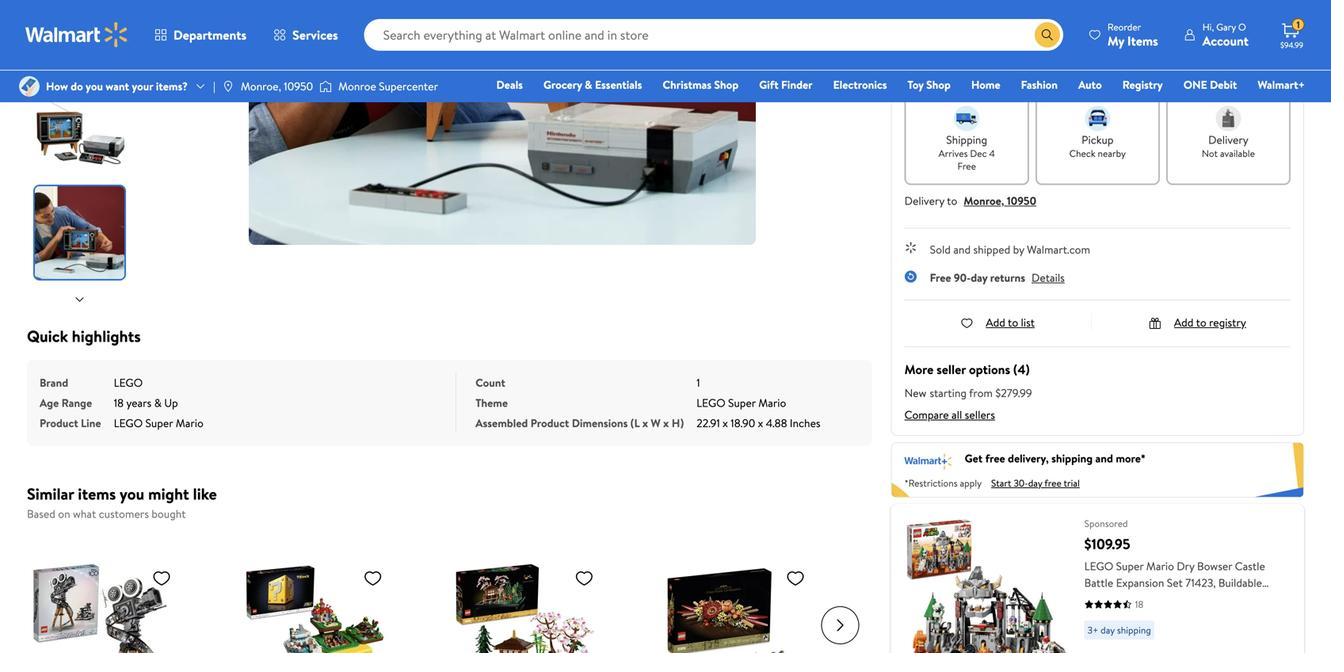 Task type: locate. For each thing, give the bounding box(es) containing it.
product inside lego super mario assembled product dimensions (l x w x h)
[[531, 415, 569, 431]]

add to registry button
[[1149, 315, 1247, 330]]

18 up 3+ day shipping
[[1135, 597, 1144, 611]]

similar
[[27, 483, 74, 505]]

0 vertical spatial free
[[986, 450, 1005, 466]]

line
[[81, 415, 101, 431]]

electronics link
[[826, 76, 894, 93]]

mario down up
[[176, 415, 204, 431]]

0 horizontal spatial how
[[46, 78, 68, 94]]

& left up
[[154, 395, 162, 411]]

Search search field
[[364, 19, 1063, 51]]

& inside 18 years & up product line
[[154, 395, 162, 411]]

4 x from the left
[[758, 415, 763, 431]]

list
[[1021, 315, 1035, 330]]

you right toy shop
[[956, 69, 978, 88]]

1 vertical spatial super
[[145, 415, 173, 431]]

0 vertical spatial day
[[971, 270, 988, 285]]

1 horizontal spatial delivery
[[1209, 132, 1249, 147]]

how right 'electronics' link at the right of page
[[905, 69, 933, 88]]

details
[[1032, 270, 1065, 285]]

1 up the 22.91
[[697, 375, 700, 390]]

add to list button
[[961, 315, 1035, 330]]

shipping right 3+
[[1117, 623, 1151, 637]]

shipping
[[1052, 450, 1093, 466], [1117, 623, 1151, 637]]

your left items?
[[132, 78, 153, 94]]

years
[[126, 395, 152, 411]]

lego for lego super mario assembled product dimensions (l x w x h)
[[697, 395, 726, 411]]

 image left "monroe"
[[319, 78, 332, 94]]

1 vertical spatial mario
[[176, 415, 204, 431]]

mario
[[759, 395, 786, 411], [176, 415, 204, 431]]

x right w
[[663, 415, 669, 431]]

1 product from the left
[[40, 415, 78, 431]]

2 horizontal spatial  image
[[319, 78, 332, 94]]

lego for lego age range
[[114, 375, 143, 390]]

add left hi,
[[1165, 18, 1187, 35]]

delivery
[[1209, 132, 1249, 147], [905, 193, 945, 208]]

walmart image
[[25, 22, 128, 48]]

brand
[[40, 375, 68, 390]]

super for lego super mario assembled product dimensions (l x w x h)
[[728, 395, 756, 411]]

free left 90- at right top
[[930, 270, 951, 285]]

want left fashion "link"
[[981, 69, 1012, 88]]

0 vertical spatial delivery
[[1209, 132, 1249, 147]]

0 horizontal spatial shop
[[714, 77, 739, 92]]

0 horizontal spatial product
[[40, 415, 78, 431]]

0 horizontal spatial want
[[106, 78, 129, 94]]

1 shop from the left
[[714, 77, 739, 92]]

and left the more*
[[1096, 450, 1113, 466]]

quick highlights
[[27, 325, 141, 347]]

search icon image
[[1041, 29, 1054, 41]]

add to favorites list, lego icons dried flower centerpiece, botanical collection crafts set for adults, artificial flowers, table or wall decoration, home décor, anniversary gift, 10314 image
[[786, 568, 805, 588]]

delivery not available
[[1202, 132, 1255, 160]]

0 horizontal spatial do
[[71, 78, 83, 94]]

you down the lego super mario nintendo entertainment system 71374 gameplay building set, model kits for adults to build, diy creative activity, collectible gift idea - image 3 of 8
[[86, 78, 103, 94]]

to down "arrives"
[[947, 193, 958, 208]]

hi,
[[1203, 20, 1214, 34]]

1 horizontal spatial how
[[905, 69, 933, 88]]

day right 3+
[[1101, 623, 1115, 637]]

&
[[585, 77, 592, 92], [154, 395, 162, 411]]

super
[[728, 395, 756, 411], [145, 415, 173, 431]]

to inside add to cart button
[[1190, 18, 1202, 35]]

day inside $109.95 group
[[1101, 623, 1115, 637]]

returns
[[990, 270, 1026, 285]]

might
[[148, 483, 189, 505]]

0 vertical spatial 18
[[114, 395, 124, 411]]

2 shop from the left
[[927, 77, 951, 92]]

delivery inside delivery not available
[[1209, 132, 1249, 147]]

seller
[[937, 361, 966, 378]]

to left hi,
[[1190, 18, 1202, 35]]

1
[[1297, 18, 1300, 31], [697, 375, 700, 390]]

to for registry
[[1196, 315, 1207, 330]]

you for how do you want your items?
[[86, 78, 103, 94]]

1 vertical spatial shipping
[[1117, 623, 1151, 637]]

1 vertical spatial 18
[[1135, 597, 1144, 611]]

shop
[[714, 77, 739, 92], [927, 77, 951, 92]]

add for add to registry
[[1174, 315, 1194, 330]]

1 horizontal spatial your
[[1015, 69, 1043, 88]]

1 horizontal spatial shop
[[927, 77, 951, 92]]

get
[[965, 450, 983, 466]]

mario up 4.88
[[759, 395, 786, 411]]

0 vertical spatial and
[[954, 242, 971, 257]]

free right "get"
[[986, 450, 1005, 466]]

10950 up the by
[[1007, 193, 1037, 208]]

lego icons dried flower centerpiece, botanical collection crafts set for adults, artificial flowers, table or wall decoration, home décor, anniversary gift, 10314 image
[[664, 562, 812, 653]]

1 vertical spatial delivery
[[905, 193, 945, 208]]

1 horizontal spatial shipping
[[1117, 623, 1151, 637]]

lego inside lego age range
[[114, 375, 143, 390]]

what
[[73, 506, 96, 521]]

one debit link
[[1177, 76, 1244, 93]]

10950 down services popup button
[[284, 78, 313, 94]]

$109.95 group
[[891, 504, 1304, 653]]

do right toy
[[937, 69, 952, 88]]

lego up years
[[114, 375, 143, 390]]

 image
[[19, 76, 40, 97], [319, 78, 332, 94], [222, 80, 234, 93]]

1 up $94.99
[[1297, 18, 1300, 31]]

1 x from the left
[[643, 415, 648, 431]]

0 vertical spatial free
[[958, 159, 976, 173]]

toy shop link
[[901, 76, 958, 93]]

delivery to monroe, 10950
[[905, 193, 1037, 208]]

your left item? at the top right
[[1015, 69, 1043, 88]]

super down up
[[145, 415, 173, 431]]

your for item?
[[1015, 69, 1043, 88]]

dec
[[970, 147, 987, 160]]

0 horizontal spatial super
[[145, 415, 173, 431]]

how do you want your items?
[[46, 78, 188, 94]]

based
[[27, 506, 55, 521]]

x left 4.88
[[758, 415, 763, 431]]

start 30-day free trial
[[991, 476, 1080, 490]]

sponsored
[[1085, 517, 1128, 530]]

2 horizontal spatial you
[[956, 69, 978, 88]]

lego up the 22.91
[[697, 395, 726, 411]]

how for how do you want your item?
[[905, 69, 933, 88]]

mario inside lego super mario assembled product dimensions (l x w x h)
[[759, 395, 786, 411]]

 image down walmart image
[[19, 76, 40, 97]]

services
[[292, 26, 338, 44]]

lego inside lego super mario assembled product dimensions (l x w x h)
[[697, 395, 726, 411]]

registry
[[1123, 77, 1163, 92]]

you inside similar items you might like based on what customers bought
[[120, 483, 144, 505]]

want
[[981, 69, 1012, 88], [106, 78, 129, 94]]

1 vertical spatial free
[[1045, 476, 1062, 490]]

you
[[956, 69, 978, 88], [86, 78, 103, 94], [120, 483, 144, 505]]

monroe, right | on the top of the page
[[241, 78, 281, 94]]

how down the lego super mario nintendo entertainment system 71374 gameplay building set, model kits for adults to build, diy creative activity, collectible gift idea - image 3 of 8
[[46, 78, 68, 94]]

1 horizontal spatial and
[[1096, 450, 1113, 466]]

day inside 'get free delivery, shipping and more*' banner
[[1028, 476, 1043, 490]]

christmas shop
[[663, 77, 739, 92]]

day
[[971, 270, 988, 285], [1028, 476, 1043, 490], [1101, 623, 1115, 637]]

2 x from the left
[[663, 415, 669, 431]]

want left items?
[[106, 78, 129, 94]]

add left list
[[986, 315, 1006, 330]]

auto link
[[1071, 76, 1109, 93]]

add for add to cart
[[1165, 18, 1187, 35]]

one debit
[[1184, 77, 1237, 92]]

0 vertical spatial super
[[728, 395, 756, 411]]

1 vertical spatial and
[[1096, 450, 1113, 466]]

1 for 1 theme
[[697, 375, 700, 390]]

x right (l
[[643, 415, 648, 431]]

day left returns in the top right of the page
[[971, 270, 988, 285]]

super up '18.90'
[[728, 395, 756, 411]]

items
[[1128, 32, 1158, 50]]

Walmart Site-Wide search field
[[364, 19, 1063, 51]]

fashion link
[[1014, 76, 1065, 93]]

product inside 18 years & up product line
[[40, 415, 78, 431]]

monroe,
[[241, 78, 281, 94], [964, 193, 1004, 208]]

day down delivery,
[[1028, 476, 1043, 490]]

0 horizontal spatial day
[[971, 270, 988, 285]]

0 vertical spatial shipping
[[1052, 450, 1093, 466]]

and right sold
[[954, 242, 971, 257]]

1 horizontal spatial free
[[958, 159, 976, 173]]

details button
[[1032, 270, 1065, 285]]

free down shipping
[[958, 159, 976, 173]]

do for how do you want your item?
[[937, 69, 952, 88]]

0 horizontal spatial delivery
[[905, 193, 945, 208]]

0 horizontal spatial shipping
[[1052, 450, 1093, 466]]

shop for toy shop
[[927, 77, 951, 92]]

18 for 18 years & up product line
[[114, 395, 124, 411]]

hi, gary o account
[[1203, 20, 1249, 50]]

free left trial
[[1045, 476, 1062, 490]]

reorder
[[1108, 20, 1141, 34]]

how
[[905, 69, 933, 88], [46, 78, 68, 94]]

product down age
[[40, 415, 78, 431]]

trial
[[1064, 476, 1080, 490]]

1 vertical spatial day
[[1028, 476, 1043, 490]]

1 horizontal spatial  image
[[222, 80, 234, 93]]

compare
[[905, 407, 949, 422]]

0 horizontal spatial you
[[86, 78, 103, 94]]

how for how do you want your items?
[[46, 78, 68, 94]]

0 horizontal spatial mario
[[176, 415, 204, 431]]

walmart+
[[1258, 77, 1305, 92]]

customers
[[99, 506, 149, 521]]

0 vertical spatial lego
[[114, 375, 143, 390]]

0 horizontal spatial free
[[930, 270, 951, 285]]

18 inside $109.95 group
[[1135, 597, 1144, 611]]

lego super mario nintendo entertainment system 71374 gameplay building set, model kits for adults to build, diy creative activity, collectible gift idea - image 4 of 8 image
[[35, 84, 128, 177]]

0 vertical spatial 10950
[[284, 78, 313, 94]]

bought
[[152, 506, 186, 521]]

1 horizontal spatial do
[[937, 69, 952, 88]]

you for how do you want your item?
[[956, 69, 978, 88]]

(l
[[631, 415, 640, 431]]

& right grocery
[[585, 77, 592, 92]]

lego down years
[[114, 415, 143, 431]]

intent image for delivery image
[[1216, 106, 1241, 131]]

1 horizontal spatial product
[[531, 415, 569, 431]]

1 vertical spatial 10950
[[1007, 193, 1037, 208]]

add left registry
[[1174, 315, 1194, 330]]

do down the lego super mario nintendo entertainment system 71374 gameplay building set, model kits for adults to build, diy creative activity, collectible gift idea - image 3 of 8
[[71, 78, 83, 94]]

gift finder
[[759, 77, 813, 92]]

1 vertical spatial lego
[[697, 395, 726, 411]]

90-
[[954, 270, 971, 285]]

shipping inside banner
[[1052, 450, 1093, 466]]

2 product from the left
[[531, 415, 569, 431]]

add for add to list
[[986, 315, 1006, 330]]

1 horizontal spatial super
[[728, 395, 756, 411]]

by
[[1013, 242, 1025, 257]]

18 inside 18 years & up product line
[[114, 395, 124, 411]]

0 vertical spatial &
[[585, 77, 592, 92]]

2 vertical spatial day
[[1101, 623, 1115, 637]]

items
[[78, 483, 116, 505]]

1 horizontal spatial monroe,
[[964, 193, 1004, 208]]

x
[[643, 415, 648, 431], [663, 415, 669, 431], [723, 415, 728, 431], [758, 415, 763, 431]]

0 vertical spatial mario
[[759, 395, 786, 411]]

1 horizontal spatial 1
[[1297, 18, 1300, 31]]

product right assembled
[[531, 415, 569, 431]]

18 left years
[[114, 395, 124, 411]]

do
[[937, 69, 952, 88], [71, 78, 83, 94]]

mario for lego super mario assembled product dimensions (l x w x h)
[[759, 395, 786, 411]]

1 vertical spatial &
[[154, 395, 162, 411]]

0 horizontal spatial 18
[[114, 395, 124, 411]]

 image for monroe supercenter
[[319, 78, 332, 94]]

do for how do you want your items?
[[71, 78, 83, 94]]

delivery up sold
[[905, 193, 945, 208]]

x right the 22.91
[[723, 415, 728, 431]]

to left list
[[1008, 315, 1018, 330]]

2 horizontal spatial day
[[1101, 623, 1115, 637]]

product for dimensions
[[531, 415, 569, 431]]

apply
[[960, 476, 982, 490]]

1 horizontal spatial 18
[[1135, 597, 1144, 611]]

mario for lego super mario
[[176, 415, 204, 431]]

departments button
[[141, 16, 260, 54]]

to left registry
[[1196, 315, 1207, 330]]

delivery,
[[1008, 450, 1049, 466]]

delivery down intent image for delivery
[[1209, 132, 1249, 147]]

free 90-day returns details
[[930, 270, 1065, 285]]

(4)
[[1014, 361, 1030, 378]]

you up customers
[[120, 483, 144, 505]]

0 horizontal spatial 10950
[[284, 78, 313, 94]]

30-
[[1014, 476, 1028, 490]]

1 horizontal spatial want
[[981, 69, 1012, 88]]

add inside add to cart button
[[1165, 18, 1187, 35]]

compare all sellers button
[[905, 407, 995, 422]]

shipping up trial
[[1052, 450, 1093, 466]]

add to cart
[[1165, 18, 1227, 35]]

1 vertical spatial 1
[[697, 375, 700, 390]]

1 horizontal spatial day
[[1028, 476, 1043, 490]]

shop right christmas
[[714, 77, 739, 92]]

 image right | on the top of the page
[[222, 80, 234, 93]]

shop right toy
[[927, 77, 951, 92]]

0 horizontal spatial your
[[132, 78, 153, 94]]

lego
[[114, 375, 143, 390], [697, 395, 726, 411], [114, 415, 143, 431]]

0 horizontal spatial &
[[154, 395, 162, 411]]

3+ day shipping
[[1088, 623, 1151, 637]]

1 inside 1 theme
[[697, 375, 700, 390]]

monroe, down dec
[[964, 193, 1004, 208]]

gary
[[1217, 20, 1236, 34]]

0 vertical spatial monroe,
[[241, 78, 281, 94]]

2 vertical spatial lego
[[114, 415, 143, 431]]

to for cart
[[1190, 18, 1202, 35]]

add
[[1165, 18, 1187, 35], [986, 315, 1006, 330], [1174, 315, 1194, 330]]

super inside lego super mario assembled product dimensions (l x w x h)
[[728, 395, 756, 411]]

0 horizontal spatial  image
[[19, 76, 40, 97]]

0 vertical spatial 1
[[1297, 18, 1300, 31]]

1 horizontal spatial mario
[[759, 395, 786, 411]]

toy shop
[[908, 77, 951, 92]]

options
[[969, 361, 1011, 378]]

1 horizontal spatial you
[[120, 483, 144, 505]]

on
[[58, 506, 70, 521]]

0 horizontal spatial 1
[[697, 375, 700, 390]]



Task type: vqa. For each thing, say whether or not it's contained in the screenshot.
Claricomb Pure Beeswax Candle Tin – 30+ Hours Long Burning Classically Designed Non-Toxic Scented Candles for Home Decor and Aromatherapy to Stress & Anxiety Relief with Natural Fragrance 5 oz image add to cart image
no



Task type: describe. For each thing, give the bounding box(es) containing it.
walmart plus image
[[905, 450, 952, 469]]

day for 30-
[[1028, 476, 1043, 490]]

product for line
[[40, 415, 78, 431]]

want for items?
[[106, 78, 129, 94]]

get free delivery, shipping and more* banner
[[891, 442, 1304, 498]]

want for item?
[[981, 69, 1012, 88]]

to for monroe,
[[947, 193, 958, 208]]

next image image
[[73, 293, 86, 306]]

grocery & essentials
[[544, 77, 642, 92]]

registry link
[[1116, 76, 1170, 93]]

deals
[[496, 77, 523, 92]]

grocery
[[544, 77, 582, 92]]

nearby
[[1098, 147, 1126, 160]]

monroe, 10950
[[241, 78, 313, 94]]

1 for 1
[[1297, 18, 1300, 31]]

you for similar items you might like based on what customers bought
[[120, 483, 144, 505]]

more
[[905, 361, 934, 378]]

buy now button
[[905, 11, 1095, 42]]

highlights
[[72, 325, 141, 347]]

intent image for shipping image
[[954, 106, 980, 131]]

and inside banner
[[1096, 450, 1113, 466]]

1 vertical spatial free
[[930, 270, 951, 285]]

lego for lego super mario
[[114, 415, 143, 431]]

your for items?
[[132, 78, 153, 94]]

lego icons tranquil garden 10315 creative building set, a gift idea for adult fans of japanese zen gardens and meditation, build-and-display this home decor set for the home or office image
[[453, 562, 600, 653]]

walmart+ link
[[1251, 76, 1312, 93]]

next slide for similar items you might like list image
[[822, 606, 860, 644]]

deals link
[[489, 76, 530, 93]]

shipped
[[974, 242, 1011, 257]]

all
[[952, 407, 962, 422]]

lego super mario nintendo entertainment system 71374 gameplay building set, model kits for adults to build, diy creative activity, collectible gift idea image
[[249, 0, 756, 245]]

cart
[[1205, 18, 1227, 35]]

quick
[[27, 325, 68, 347]]

electronics
[[833, 77, 887, 92]]

debit
[[1210, 77, 1237, 92]]

to for list
[[1008, 315, 1018, 330]]

0 horizontal spatial and
[[954, 242, 971, 257]]

lego super mario 64 question mark block 71395, 3d model set for adults with microscale levels and princess peach & yoshi micro figures image
[[241, 562, 389, 653]]

$94.99
[[1281, 40, 1304, 50]]

18.90
[[731, 415, 755, 431]]

shipping
[[946, 132, 988, 147]]

more*
[[1116, 450, 1146, 466]]

check
[[1070, 147, 1096, 160]]

0 horizontal spatial free
[[986, 450, 1005, 466]]

delivery for not
[[1209, 132, 1249, 147]]

inches
[[790, 415, 821, 431]]

item?
[[1046, 69, 1081, 88]]

pickup
[[1082, 132, 1114, 147]]

 image for how do you want your items?
[[19, 76, 40, 97]]

add to favorites list, lego super mario 64 question mark block 71395, 3d model set for adults with microscale levels and princess peach & yoshi micro figures image
[[363, 568, 383, 588]]

similar items you might like based on what customers bought
[[27, 483, 217, 521]]

christmas shop link
[[656, 76, 746, 93]]

super for lego super mario
[[145, 415, 173, 431]]

1 horizontal spatial free
[[1045, 476, 1062, 490]]

w
[[651, 415, 661, 431]]

arrives
[[939, 147, 968, 160]]

1 vertical spatial monroe,
[[964, 193, 1004, 208]]

assembled
[[476, 415, 528, 431]]

lego super mario nintendo entertainment system 71374 gameplay building set, model kits for adults to build, diy creative activity, collectible gift idea - image 3 of 8 image
[[35, 0, 128, 74]]

lego super mario assembled product dimensions (l x w x h)
[[476, 395, 786, 431]]

my
[[1108, 32, 1125, 50]]

18 for 18
[[1135, 597, 1144, 611]]

monroe supercenter
[[338, 78, 438, 94]]

age
[[40, 395, 59, 411]]

delivery for to
[[905, 193, 945, 208]]

toy
[[908, 77, 924, 92]]

18 years & up product line
[[40, 395, 178, 431]]

new
[[905, 385, 927, 401]]

now
[[1000, 18, 1023, 35]]

like
[[193, 483, 217, 505]]

intent image for pickup image
[[1085, 106, 1111, 131]]

shop for christmas shop
[[714, 77, 739, 92]]

auto
[[1079, 77, 1102, 92]]

add to favorites list, lego icons tranquil garden 10315 creative building set, a gift idea for adult fans of japanese zen gardens and meditation, build-and-display this home decor set for the home or office image
[[575, 568, 594, 588]]

0 horizontal spatial monroe,
[[241, 78, 281, 94]]

3 x from the left
[[723, 415, 728, 431]]

get free delivery, shipping and more*
[[965, 450, 1146, 466]]

4.88
[[766, 415, 787, 431]]

1 theme
[[476, 375, 700, 411]]

up
[[164, 395, 178, 411]]

shipping inside $109.95 group
[[1117, 623, 1151, 637]]

add to registry
[[1174, 315, 1247, 330]]

$109.95
[[1085, 534, 1131, 554]]

sold
[[930, 242, 951, 257]]

day for 90-
[[971, 270, 988, 285]]

buy
[[977, 18, 997, 35]]

1 horizontal spatial 10950
[[1007, 193, 1037, 208]]

sold and shipped by walmart.com
[[930, 242, 1091, 257]]

h)
[[672, 415, 684, 431]]

sponsored $109.95
[[1085, 517, 1131, 554]]

one
[[1184, 77, 1208, 92]]

supercenter
[[379, 78, 438, 94]]

from
[[969, 385, 993, 401]]

essentials
[[595, 77, 642, 92]]

starting
[[930, 385, 967, 401]]

services button
[[260, 16, 352, 54]]

lego super mario nintendo entertainment system 71374 gameplay building set, model kits for adults to build, diy creative activity, collectible gift idea - image 5 of 8 image
[[35, 186, 128, 279]]

lego age range
[[40, 375, 143, 411]]

theme
[[476, 395, 508, 411]]

o
[[1239, 20, 1246, 34]]

items?
[[156, 78, 188, 94]]

buy now
[[977, 18, 1023, 35]]

walmart.com
[[1027, 242, 1091, 257]]

account
[[1203, 32, 1249, 50]]

 image for monroe, 10950
[[222, 80, 234, 93]]

lego disney walt disney tribute camera 43230 disney fan building set, celebrate disney 100 with a collectible piece perfect for play and display, makes a fun gift for adult builders and fans image
[[30, 562, 178, 653]]

sellers
[[965, 407, 995, 422]]

lego super mario dry bowser castle battle expansion set 71423, buildable game with 5 super mario figures, collectible playset to combine with a starter course, super mario gift set for kids ages 8-10 image
[[904, 517, 1072, 653]]

4
[[989, 147, 995, 160]]

available
[[1220, 147, 1255, 160]]

monroe, 10950 button
[[964, 193, 1037, 208]]

how do you want your item?
[[905, 69, 1081, 88]]

1 horizontal spatial &
[[585, 77, 592, 92]]

pickup check nearby
[[1070, 132, 1126, 160]]

not
[[1202, 147, 1218, 160]]

add to favorites list, lego disney walt disney tribute camera 43230 disney fan building set, celebrate disney 100 with a collectible piece perfect for play and display, makes a fun gift for adult builders and fans image
[[152, 568, 171, 588]]

free inside shipping arrives dec 4 free
[[958, 159, 976, 173]]



